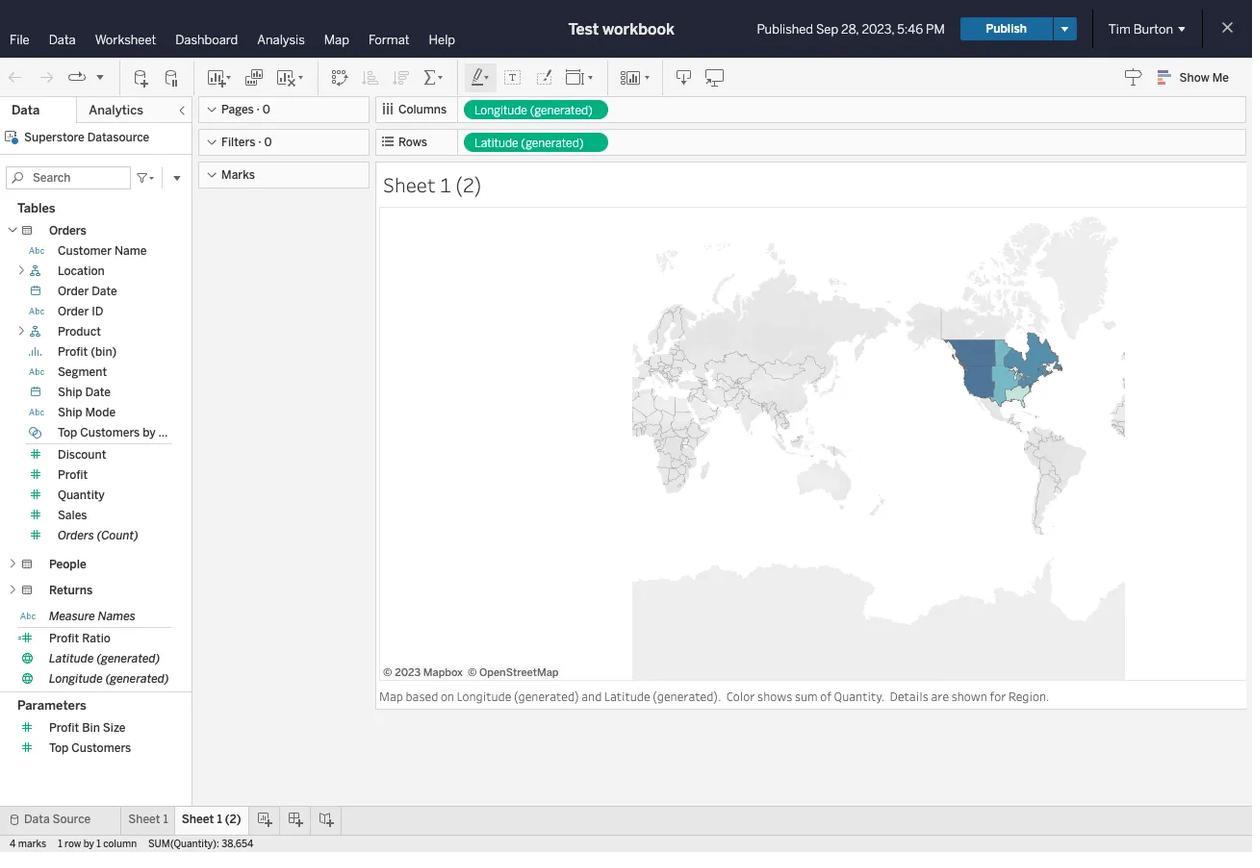 Task type: describe. For each thing, give the bounding box(es) containing it.
date for ship date
[[85, 386, 111, 400]]

ship for ship date
[[58, 386, 82, 400]]

and
[[582, 689, 602, 705]]

mapbox
[[423, 667, 463, 680]]

show
[[1180, 71, 1210, 85]]

worksheet
[[95, 33, 156, 47]]

sum(quantity): 38,654
[[148, 839, 253, 851]]

sum(quantity):
[[148, 839, 219, 851]]

orders (count)
[[58, 529, 139, 543]]

1 horizontal spatial replay animation image
[[94, 71, 106, 82]]

publish
[[986, 22, 1027, 36]]

names
[[98, 610, 136, 624]]

0 vertical spatial sheet 1 (2)
[[383, 171, 482, 198]]

orders for orders (count)
[[58, 529, 94, 543]]

analysis
[[257, 33, 305, 47]]

0 vertical spatial data
[[49, 33, 76, 47]]

data guide image
[[1124, 67, 1143, 87]]

analytics
[[89, 103, 143, 117]]

1 horizontal spatial sheet
[[182, 814, 214, 827]]

show me
[[1180, 71, 1229, 85]]

2 © from the left
[[468, 667, 477, 680]]

are
[[931, 689, 949, 705]]

0 for filters · 0
[[264, 136, 272, 149]]

mode
[[85, 406, 116, 420]]

published
[[757, 22, 814, 36]]

tim burton
[[1109, 22, 1174, 36]]

openstreetmap
[[479, 667, 559, 680]]

profit for profit
[[58, 469, 88, 482]]

measure names
[[49, 610, 136, 624]]

size
[[103, 722, 126, 735]]

1 row by 1 column
[[58, 839, 137, 851]]

test workbook
[[568, 20, 675, 38]]

measure values
[[49, 693, 133, 707]]

4 marks
[[10, 839, 46, 851]]

map element
[[379, 207, 1253, 681]]

quantity.
[[834, 689, 885, 705]]

1 horizontal spatial latitude
[[475, 137, 519, 150]]

details
[[890, 689, 929, 705]]

top for top customers
[[49, 742, 69, 756]]

row
[[65, 839, 81, 851]]

1 left row
[[58, 839, 62, 851]]

show mark labels image
[[504, 68, 523, 87]]

datasource
[[87, 131, 150, 144]]

1 up 38,654
[[217, 814, 222, 827]]

0 vertical spatial longitude
[[475, 104, 527, 117]]

returns
[[49, 584, 93, 598]]

0 horizontal spatial (2)
[[225, 814, 241, 827]]

· for filters
[[258, 136, 261, 149]]

order for order id
[[58, 305, 89, 319]]

map for map based on longitude (generated) and latitude (generated).  color shows sum of quantity.  details are shown for region.
[[379, 689, 403, 705]]

sep
[[816, 22, 839, 36]]

profit ratio
[[49, 633, 111, 646]]

profit for profit (bin)
[[58, 346, 88, 359]]

source
[[52, 814, 91, 827]]

profit bin size
[[49, 722, 126, 735]]

© 2023 mapbox © openstreetmap
[[383, 667, 559, 680]]

me
[[1213, 71, 1229, 85]]

customer name
[[58, 245, 147, 258]]

data source
[[24, 814, 91, 827]]

0 horizontal spatial sheet
[[128, 814, 160, 827]]

top customers
[[49, 742, 131, 756]]

0 for pages · 0
[[263, 103, 270, 116]]

tables
[[17, 201, 55, 216]]

clear sheet image
[[275, 68, 306, 87]]

Search text field
[[6, 167, 131, 190]]

undo image
[[6, 68, 25, 87]]

order for order date
[[58, 285, 89, 298]]

0 vertical spatial latitude (generated)
[[475, 137, 584, 150]]

dashboard
[[175, 33, 238, 47]]

orders for orders
[[49, 224, 86, 238]]

publish button
[[961, 17, 1053, 40]]

2 vertical spatial longitude
[[457, 689, 512, 705]]

profit (bin)
[[58, 346, 117, 359]]

open and edit this workbook in tableau desktop image
[[706, 68, 725, 87]]

shows
[[758, 689, 793, 705]]

sort ascending image
[[361, 68, 380, 87]]

ship mode
[[58, 406, 116, 420]]

(generated).
[[653, 689, 722, 705]]

product
[[58, 325, 101, 339]]

superstore datasource
[[24, 131, 150, 144]]

region.
[[1009, 689, 1050, 705]]

sales
[[58, 509, 87, 523]]

top for top customers by profit
[[58, 426, 77, 440]]

38,654
[[222, 839, 253, 851]]

redo image
[[37, 68, 56, 87]]

test
[[568, 20, 599, 38]]

2 horizontal spatial latitude
[[605, 689, 650, 705]]

date for order date
[[92, 285, 117, 298]]

(bin)
[[91, 346, 117, 359]]

highlight image
[[470, 68, 492, 87]]

sum
[[795, 689, 818, 705]]

people
[[49, 558, 86, 572]]

1 up sum(quantity):
[[163, 814, 168, 827]]



Task type: vqa. For each thing, say whether or not it's contained in the screenshot.
TOTALS image
yes



Task type: locate. For each thing, give the bounding box(es) containing it.
© left 2023
[[383, 667, 392, 680]]

sheet
[[383, 171, 436, 198], [128, 814, 160, 827], [182, 814, 214, 827]]

marks
[[221, 168, 255, 182]]

1 vertical spatial (2)
[[225, 814, 241, 827]]

1 vertical spatial longitude
[[49, 673, 103, 686]]

1 vertical spatial by
[[83, 839, 94, 851]]

sheet up sum(quantity): 38,654
[[182, 814, 214, 827]]

published sep 28, 2023, 5:46 pm
[[757, 22, 945, 36]]

order up product
[[58, 305, 89, 319]]

© right mapbox
[[468, 667, 477, 680]]

pause auto updates image
[[163, 68, 182, 87]]

1 measure from the top
[[49, 610, 95, 624]]

0 horizontal spatial latitude (generated)
[[49, 653, 160, 666]]

1 horizontal spatial (2)
[[456, 171, 482, 198]]

2 ship from the top
[[58, 406, 82, 420]]

1 vertical spatial longitude (generated)
[[49, 673, 169, 686]]

parameters
[[17, 699, 87, 713]]

orders up customer
[[49, 224, 86, 238]]

ship date
[[58, 386, 111, 400]]

measure for measure values
[[49, 693, 95, 707]]

fit image
[[565, 68, 596, 87]]

name
[[115, 245, 147, 258]]

2023,
[[862, 22, 895, 36]]

customers for top customers
[[71, 742, 131, 756]]

based
[[406, 689, 438, 705]]

longitude (generated) down format workbook icon
[[475, 104, 593, 117]]

©
[[383, 667, 392, 680], [468, 667, 477, 680]]

1 vertical spatial ship
[[58, 406, 82, 420]]

duplicate image
[[245, 68, 264, 87]]

0 vertical spatial customers
[[80, 426, 140, 440]]

location
[[58, 265, 105, 278]]

0 right pages
[[263, 103, 270, 116]]

0 vertical spatial longitude (generated)
[[475, 104, 593, 117]]

sheet 1 (2) down rows
[[383, 171, 482, 198]]

sheet up column
[[128, 814, 160, 827]]

0
[[263, 103, 270, 116], [264, 136, 272, 149]]

top up discount at the bottom of the page
[[58, 426, 77, 440]]

1 vertical spatial sheet 1 (2)
[[182, 814, 241, 827]]

workbook
[[603, 20, 675, 38]]

map based on longitude (generated) and latitude (generated).  color shows sum of quantity.  details are shown for region.
[[379, 689, 1050, 705]]

totals image
[[423, 68, 446, 87]]

longitude up the measure values
[[49, 673, 103, 686]]

profit for profit bin size
[[49, 722, 79, 735]]

1 order from the top
[[58, 285, 89, 298]]

customers for top customers by profit
[[80, 426, 140, 440]]

ship down ship date in the top of the page
[[58, 406, 82, 420]]

columns
[[399, 103, 447, 116]]

top customers by profit
[[58, 426, 189, 440]]

longitude down © 2023 mapbox © openstreetmap
[[457, 689, 512, 705]]

longitude (generated) up values
[[49, 673, 169, 686]]

· for pages
[[257, 103, 260, 116]]

latitude down profit ratio
[[49, 653, 94, 666]]

ship down segment
[[58, 386, 82, 400]]

1 left column
[[97, 839, 101, 851]]

2 horizontal spatial sheet
[[383, 171, 436, 198]]

burton
[[1134, 22, 1174, 36]]

·
[[257, 103, 260, 116], [258, 136, 261, 149]]

longitude (generated)
[[475, 104, 593, 117], [49, 673, 169, 686]]

sheet 1 (2)
[[383, 171, 482, 198], [182, 814, 241, 827]]

by for profit
[[143, 426, 156, 440]]

file
[[10, 33, 30, 47]]

color
[[727, 689, 755, 705]]

0 horizontal spatial ©
[[383, 667, 392, 680]]

1 ship from the top
[[58, 386, 82, 400]]

orders down sales
[[58, 529, 94, 543]]

ship
[[58, 386, 82, 400], [58, 406, 82, 420]]

1 vertical spatial latitude
[[49, 653, 94, 666]]

1 vertical spatial order
[[58, 305, 89, 319]]

date
[[92, 285, 117, 298], [85, 386, 111, 400]]

longitude down show mark labels "icon" on the left top of the page
[[475, 104, 527, 117]]

latitude (generated) down ratio
[[49, 653, 160, 666]]

new data source image
[[132, 68, 151, 87]]

by for 1
[[83, 839, 94, 851]]

latitude
[[475, 137, 519, 150], [49, 653, 94, 666], [605, 689, 650, 705]]

measure for measure names
[[49, 610, 95, 624]]

0 horizontal spatial replay animation image
[[67, 68, 87, 87]]

swap rows and columns image
[[330, 68, 349, 87]]

format workbook image
[[534, 68, 554, 87]]

format
[[369, 33, 410, 47]]

top down profit bin size
[[49, 742, 69, 756]]

download image
[[675, 68, 694, 87]]

1 horizontal spatial by
[[143, 426, 156, 440]]

measure up profit bin size
[[49, 693, 95, 707]]

measure
[[49, 610, 95, 624], [49, 693, 95, 707]]

replay animation image right redo image
[[67, 68, 87, 87]]

0 vertical spatial by
[[143, 426, 156, 440]]

customers down mode
[[80, 426, 140, 440]]

latitude (generated)
[[475, 137, 584, 150], [49, 653, 160, 666]]

4
[[10, 839, 16, 851]]

tim
[[1109, 22, 1131, 36]]

show/hide cards image
[[620, 68, 651, 87]]

shown
[[952, 689, 988, 705]]

latitude down highlight icon
[[475, 137, 519, 150]]

superstore
[[24, 131, 85, 144]]

1 down columns
[[440, 171, 451, 198]]

1 horizontal spatial ©
[[468, 667, 477, 680]]

pm
[[926, 22, 945, 36]]

data
[[49, 33, 76, 47], [12, 103, 40, 117], [24, 814, 50, 827]]

1 vertical spatial date
[[85, 386, 111, 400]]

0 horizontal spatial map
[[324, 33, 349, 47]]

customers down bin
[[71, 742, 131, 756]]

sheet 1
[[128, 814, 168, 827]]

order id
[[58, 305, 104, 319]]

1 vertical spatial latitude (generated)
[[49, 653, 160, 666]]

segment
[[58, 366, 107, 379]]

sort descending image
[[392, 68, 411, 87]]

sheet 1 (2) up sum(quantity): 38,654
[[182, 814, 241, 827]]

pages
[[221, 103, 254, 116]]

· right pages
[[257, 103, 260, 116]]

data up marks
[[24, 814, 50, 827]]

1 vertical spatial ·
[[258, 136, 261, 149]]

0 vertical spatial map
[[324, 33, 349, 47]]

0 vertical spatial date
[[92, 285, 117, 298]]

for
[[990, 689, 1006, 705]]

1 © from the left
[[383, 667, 392, 680]]

show me button
[[1149, 63, 1247, 92]]

1 horizontal spatial latitude (generated)
[[475, 137, 584, 150]]

pages · 0
[[221, 103, 270, 116]]

collapse image
[[176, 105, 188, 116]]

data down undo image
[[12, 103, 40, 117]]

orders
[[49, 224, 86, 238], [58, 529, 94, 543]]

5:46
[[897, 22, 923, 36]]

· right filters
[[258, 136, 261, 149]]

longitude
[[475, 104, 527, 117], [49, 673, 103, 686], [457, 689, 512, 705]]

of
[[820, 689, 832, 705]]

marks. press enter to open the view data window.. use arrow keys to navigate data visualization elements. image
[[379, 207, 1253, 682]]

on
[[441, 689, 454, 705]]

0 vertical spatial top
[[58, 426, 77, 440]]

1 vertical spatial customers
[[71, 742, 131, 756]]

customer
[[58, 245, 112, 258]]

marks
[[18, 839, 46, 851]]

0 vertical spatial latitude
[[475, 137, 519, 150]]

filters
[[221, 136, 255, 149]]

profit
[[58, 346, 88, 359], [158, 426, 189, 440], [58, 469, 88, 482], [49, 633, 79, 646], [49, 722, 79, 735]]

bin
[[82, 722, 100, 735]]

0 vertical spatial orders
[[49, 224, 86, 238]]

28,
[[841, 22, 859, 36]]

0 vertical spatial order
[[58, 285, 89, 298]]

2 measure from the top
[[49, 693, 95, 707]]

1 horizontal spatial sheet 1 (2)
[[383, 171, 482, 198]]

0 vertical spatial (2)
[[456, 171, 482, 198]]

1 vertical spatial data
[[12, 103, 40, 117]]

1 vertical spatial map
[[379, 689, 403, 705]]

data up redo image
[[49, 33, 76, 47]]

© openstreetmap link
[[468, 667, 559, 680]]

1 horizontal spatial longitude (generated)
[[475, 104, 593, 117]]

0 vertical spatial ship
[[58, 386, 82, 400]]

profit for profit ratio
[[49, 633, 79, 646]]

measure up profit ratio
[[49, 610, 95, 624]]

date up mode
[[85, 386, 111, 400]]

1 vertical spatial top
[[49, 742, 69, 756]]

new worksheet image
[[206, 68, 233, 87]]

1 vertical spatial orders
[[58, 529, 94, 543]]

(count)
[[97, 529, 139, 543]]

map down 2023
[[379, 689, 403, 705]]

1 vertical spatial measure
[[49, 693, 95, 707]]

customers
[[80, 426, 140, 440], [71, 742, 131, 756]]

2 order from the top
[[58, 305, 89, 319]]

ratio
[[82, 633, 111, 646]]

0 horizontal spatial latitude
[[49, 653, 94, 666]]

0 right filters
[[264, 136, 272, 149]]

replay animation image up analytics
[[94, 71, 106, 82]]

map up the swap rows and columns icon
[[324, 33, 349, 47]]

latitude (generated) down format workbook icon
[[475, 137, 584, 150]]

0 vertical spatial measure
[[49, 610, 95, 624]]

replay animation image
[[67, 68, 87, 87], [94, 71, 106, 82]]

rows
[[399, 136, 427, 149]]

order up order id
[[58, 285, 89, 298]]

0 horizontal spatial longitude (generated)
[[49, 673, 169, 686]]

1 vertical spatial 0
[[264, 136, 272, 149]]

by
[[143, 426, 156, 440], [83, 839, 94, 851]]

sheet down rows
[[383, 171, 436, 198]]

order date
[[58, 285, 117, 298]]

latitude right and
[[605, 689, 650, 705]]

ship for ship mode
[[58, 406, 82, 420]]

map for map
[[324, 33, 349, 47]]

id
[[92, 305, 104, 319]]

column
[[103, 839, 137, 851]]

values
[[98, 693, 133, 707]]

1 horizontal spatial map
[[379, 689, 403, 705]]

0 vertical spatial 0
[[263, 103, 270, 116]]

discount
[[58, 449, 106, 462]]

2023
[[395, 667, 421, 680]]

filters · 0
[[221, 136, 272, 149]]

0 vertical spatial ·
[[257, 103, 260, 116]]

help
[[429, 33, 455, 47]]

2 vertical spatial data
[[24, 814, 50, 827]]

2 vertical spatial latitude
[[605, 689, 650, 705]]

date up id
[[92, 285, 117, 298]]

0 horizontal spatial by
[[83, 839, 94, 851]]

0 horizontal spatial sheet 1 (2)
[[182, 814, 241, 827]]

© 2023 mapbox link
[[383, 667, 463, 680]]



